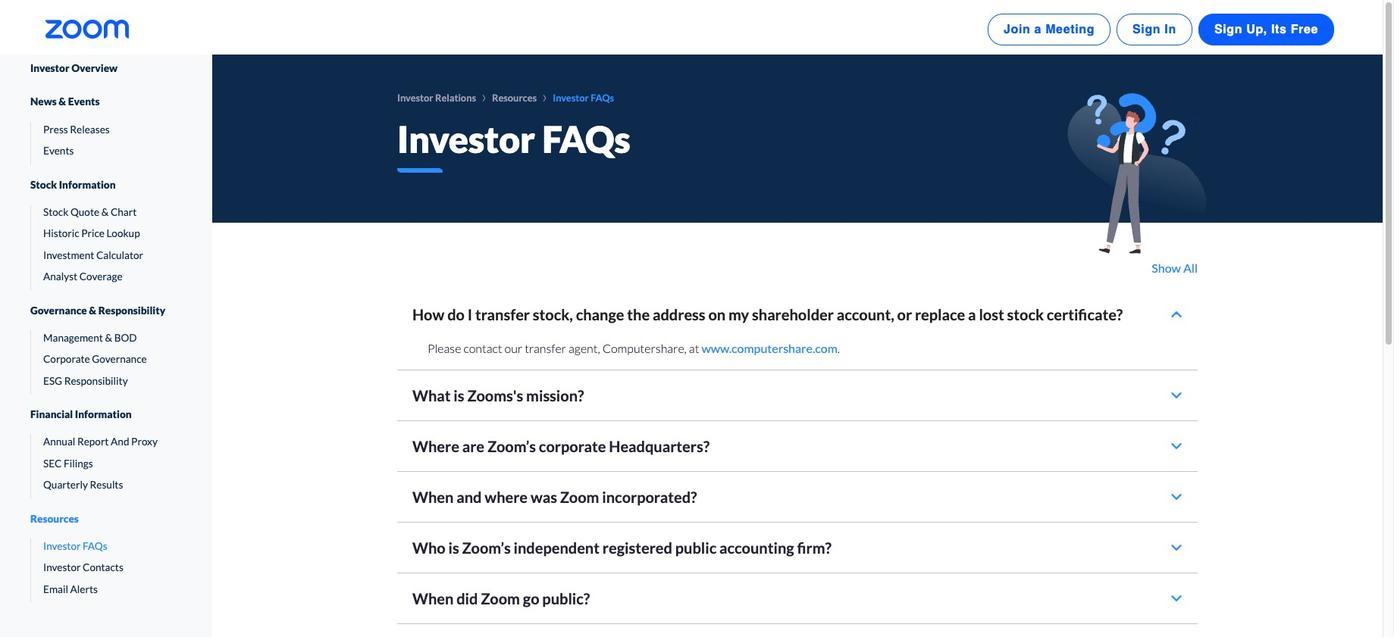 Task type: describe. For each thing, give the bounding box(es) containing it.
where
[[485, 489, 528, 507]]

when for when and where was zoom incorporated?
[[412, 489, 454, 507]]

releases
[[70, 123, 110, 136]]

stock for stock quote & chart
[[43, 206, 68, 218]]

bod
[[114, 332, 137, 344]]

management & bod
[[43, 332, 137, 344]]

please contact our transfer agent, computershare, at www.computershare.com .
[[428, 341, 840, 356]]

what
[[412, 387, 451, 405]]

zoom's for corporate
[[487, 438, 536, 456]]

transfer for stock,
[[475, 306, 530, 324]]

is for what
[[454, 387, 464, 405]]

annual report and proxy link
[[31, 435, 182, 450]]

please
[[428, 341, 461, 356]]

stock
[[1007, 306, 1044, 324]]

esg responsibility
[[43, 375, 128, 387]]

the
[[627, 306, 650, 324]]

address
[[653, 306, 706, 324]]

.
[[838, 341, 840, 356]]

replace
[[915, 306, 965, 324]]

responsibility inside the esg responsibility link
[[64, 375, 128, 387]]

up,
[[1247, 23, 1268, 36]]

financial information link
[[30, 395, 182, 435]]

historic price lookup
[[43, 228, 140, 240]]

sec filings link
[[31, 456, 182, 472]]

governance & responsibility
[[30, 304, 165, 317]]

investor overview
[[30, 62, 118, 74]]

registered
[[603, 539, 672, 558]]

calculator
[[96, 249, 143, 261]]

email
[[43, 584, 68, 596]]

go
[[523, 590, 539, 608]]

computershare,
[[603, 341, 687, 356]]

quote
[[70, 206, 99, 218]]

news & events link
[[30, 82, 182, 122]]

management
[[43, 332, 103, 344]]

news & events
[[30, 96, 100, 108]]

investment calculator link
[[31, 248, 182, 263]]

information for quote
[[59, 179, 116, 191]]

1 horizontal spatial resources link
[[492, 92, 537, 104]]

esg responsibility link
[[31, 374, 182, 389]]

stock quote & chart link
[[31, 205, 182, 220]]

coverage
[[79, 271, 122, 283]]

when and where was zoom incorporated?
[[412, 489, 697, 507]]

sign for sign in
[[1133, 23, 1161, 36]]

1 vertical spatial investor faqs
[[397, 118, 630, 161]]

esg
[[43, 375, 62, 387]]

0 vertical spatial events
[[68, 96, 100, 108]]

i
[[468, 306, 472, 324]]

governance & responsibility link
[[30, 291, 182, 331]]

chart
[[111, 206, 137, 218]]

press
[[43, 123, 68, 136]]

email alerts
[[43, 584, 98, 596]]

0 vertical spatial zoom
[[560, 489, 599, 507]]

at
[[689, 341, 699, 356]]

sign for sign up, its free
[[1215, 23, 1243, 36]]

show all link
[[397, 260, 1198, 278]]

investor faq image
[[1068, 91, 1207, 254]]

sec
[[43, 458, 62, 470]]

stock for stock information
[[30, 179, 57, 191]]

2 vertical spatial investor faqs
[[43, 541, 107, 553]]

transfer for agent,
[[525, 341, 566, 356]]

filings
[[64, 458, 93, 470]]

0 vertical spatial resources
[[492, 92, 537, 104]]

independent
[[514, 539, 600, 558]]

change
[[576, 306, 624, 324]]

results
[[90, 479, 123, 492]]

corporate governance link
[[31, 352, 182, 367]]

our
[[505, 341, 523, 356]]

sec filings
[[43, 458, 93, 470]]

news
[[30, 96, 57, 108]]

what is zooms's mission?
[[412, 387, 584, 405]]

investor contacts
[[43, 562, 123, 574]]

lookup
[[107, 228, 140, 240]]

corporate
[[539, 438, 606, 456]]

firm?
[[797, 539, 832, 558]]

join a meeting
[[1004, 23, 1095, 36]]

show
[[1152, 261, 1181, 276]]

who
[[412, 539, 446, 558]]

incorporated?
[[602, 489, 697, 507]]

when for when did zoom go public?
[[412, 590, 454, 608]]

join a meeting link
[[988, 14, 1111, 45]]

is for who
[[448, 539, 459, 558]]

analyst
[[43, 271, 77, 283]]

price
[[81, 228, 105, 240]]

or
[[897, 306, 912, 324]]

investor contacts link
[[31, 561, 182, 576]]



Task type: vqa. For each thing, say whether or not it's contained in the screenshot.
Zoom Fourth Quarter 2023 Earnings Webinar Earnings Presentation link
no



Task type: locate. For each thing, give the bounding box(es) containing it.
events up 'releases'
[[68, 96, 100, 108]]

management & bod link
[[31, 331, 182, 346]]

shareholder
[[752, 306, 834, 324]]

1 when from the top
[[412, 489, 454, 507]]

certificate?
[[1047, 306, 1123, 324]]

how do i transfer stock, change the address on my shareholder account, or replace a lost stock certificate?
[[412, 306, 1123, 324]]

governance up management
[[30, 304, 87, 317]]

0 vertical spatial stock
[[30, 179, 57, 191]]

0 vertical spatial investor faqs
[[553, 92, 614, 104]]

resources right relations
[[492, 92, 537, 104]]

overview
[[71, 62, 118, 74]]

stock quote & chart
[[43, 206, 137, 218]]

1 sign from the left
[[1133, 23, 1161, 36]]

accounting
[[720, 539, 794, 558]]

resources
[[492, 92, 537, 104], [30, 513, 79, 525]]

and left where
[[457, 489, 482, 507]]

& for governance
[[89, 304, 96, 317]]

1 horizontal spatial a
[[1035, 23, 1042, 36]]

sign left up,
[[1215, 23, 1243, 36]]

its
[[1271, 23, 1287, 36]]

zoom
[[560, 489, 599, 507], [481, 590, 520, 608]]

zoom left go
[[481, 590, 520, 608]]

1 horizontal spatial zoom
[[560, 489, 599, 507]]

0 vertical spatial transfer
[[475, 306, 530, 324]]

1 vertical spatial when
[[412, 590, 454, 608]]

investor for investor overview link
[[30, 62, 69, 74]]

0 vertical spatial resources link
[[492, 92, 537, 104]]

& for management
[[105, 332, 112, 344]]

1 vertical spatial transfer
[[525, 341, 566, 356]]

investor for investor contacts link
[[43, 562, 81, 574]]

financial information
[[30, 409, 132, 421]]

1 vertical spatial zoom
[[481, 590, 520, 608]]

join
[[1004, 23, 1031, 36]]

corporate
[[43, 354, 90, 366]]

stock information link
[[30, 165, 182, 205]]

my
[[729, 306, 749, 324]]

are
[[462, 438, 485, 456]]

& up management & bod
[[89, 304, 96, 317]]

a right join
[[1035, 23, 1042, 36]]

email alerts link
[[31, 582, 182, 598]]

information up annual report and proxy
[[75, 409, 132, 421]]

zoom video communications, inc. logo image
[[45, 20, 129, 39]]

a left lost
[[968, 306, 976, 324]]

& for news
[[59, 96, 66, 108]]

on
[[708, 306, 726, 324]]

0 vertical spatial a
[[1035, 23, 1042, 36]]

1 horizontal spatial governance
[[92, 354, 147, 366]]

sign
[[1133, 23, 1161, 36], [1215, 23, 1243, 36]]

lost
[[979, 306, 1004, 324]]

0 vertical spatial zoom's
[[487, 438, 536, 456]]

1 vertical spatial and
[[457, 489, 482, 507]]

analyst coverage
[[43, 271, 122, 283]]

zoom's for independent
[[462, 539, 511, 558]]

investor for investor relations link
[[397, 92, 433, 104]]

annual report and proxy
[[43, 436, 158, 448]]

0 horizontal spatial governance
[[30, 304, 87, 317]]

investor inside investor overview link
[[30, 62, 69, 74]]

transfer right "our"
[[525, 341, 566, 356]]

financial
[[30, 409, 73, 421]]

investor relations
[[397, 92, 476, 104]]

events down press
[[43, 145, 74, 157]]

resources link
[[492, 92, 537, 104], [30, 499, 182, 539]]

zoom right was
[[560, 489, 599, 507]]

1 vertical spatial responsibility
[[64, 375, 128, 387]]

information up quote
[[59, 179, 116, 191]]

responsibility up bod
[[98, 304, 165, 317]]

0 horizontal spatial sign
[[1133, 23, 1161, 36]]

& inside management & bod "link"
[[105, 332, 112, 344]]

transfer right i
[[475, 306, 530, 324]]

investment calculator
[[43, 249, 143, 261]]

where are zoom's corporate headquarters?
[[412, 438, 710, 456]]

and left proxy
[[111, 436, 129, 448]]

& left bod
[[105, 332, 112, 344]]

investor overview link
[[30, 55, 182, 82]]

headquarters?
[[609, 438, 710, 456]]

zoom's right are
[[487, 438, 536, 456]]

is right who
[[448, 539, 459, 558]]

and
[[111, 436, 129, 448], [457, 489, 482, 507]]

2 sign from the left
[[1215, 23, 1243, 36]]

& right the news
[[59, 96, 66, 108]]

0 horizontal spatial zoom
[[481, 590, 520, 608]]

public?
[[542, 590, 590, 608]]

zoom's up when did zoom go public?
[[462, 539, 511, 558]]

1 vertical spatial a
[[968, 306, 976, 324]]

is right what
[[454, 387, 464, 405]]

stock,
[[533, 306, 573, 324]]

0 vertical spatial and
[[111, 436, 129, 448]]

0 horizontal spatial and
[[111, 436, 129, 448]]

investor
[[30, 62, 69, 74], [397, 92, 433, 104], [553, 92, 589, 104], [397, 118, 535, 161], [43, 541, 81, 553], [43, 562, 81, 574]]

when down where
[[412, 489, 454, 507]]

sign up, its free link
[[1199, 14, 1334, 45]]

1 horizontal spatial resources
[[492, 92, 537, 104]]

0 horizontal spatial a
[[968, 306, 976, 324]]

quarterly
[[43, 479, 88, 492]]

sign left in
[[1133, 23, 1161, 36]]

0 vertical spatial is
[[454, 387, 464, 405]]

resources link down quarterly results link
[[30, 499, 182, 539]]

historic
[[43, 228, 79, 240]]

1 vertical spatial resources link
[[30, 499, 182, 539]]

show all
[[1152, 261, 1198, 276]]

1 horizontal spatial sign
[[1215, 23, 1243, 36]]

free
[[1291, 23, 1319, 36]]

events link
[[31, 143, 182, 159]]

sign in
[[1133, 23, 1177, 36]]

1 vertical spatial events
[[43, 145, 74, 157]]

analyst coverage link
[[31, 269, 182, 285]]

contacts
[[83, 562, 123, 574]]

responsibility inside "governance & responsibility" link
[[98, 304, 165, 317]]

2 vertical spatial faqs
[[83, 541, 107, 553]]

corporate governance
[[43, 354, 147, 366]]

& left the chart
[[101, 206, 109, 218]]

responsibility down corporate governance
[[64, 375, 128, 387]]

1 vertical spatial information
[[75, 409, 132, 421]]

2 when from the top
[[412, 590, 454, 608]]

alerts
[[70, 584, 98, 596]]

sign up, its free
[[1215, 23, 1319, 36]]

www.computershare.com link
[[702, 341, 838, 356]]

agent,
[[569, 341, 600, 356]]

when did zoom go public?
[[412, 590, 590, 608]]

investor inside investor contacts link
[[43, 562, 81, 574]]

1 vertical spatial is
[[448, 539, 459, 558]]

how
[[412, 306, 445, 324]]

0 vertical spatial faqs
[[591, 92, 614, 104]]

zooms's
[[467, 387, 523, 405]]

investment
[[43, 249, 94, 261]]

resources down quarterly
[[30, 513, 79, 525]]

0 horizontal spatial resources link
[[30, 499, 182, 539]]

when
[[412, 489, 454, 507], [412, 590, 454, 608]]

governance down bod
[[92, 354, 147, 366]]

all
[[1183, 261, 1198, 276]]

& inside news & events link
[[59, 96, 66, 108]]

historic price lookup link
[[31, 226, 182, 242]]

1 vertical spatial zoom's
[[462, 539, 511, 558]]

resources link right relations
[[492, 92, 537, 104]]

0 vertical spatial responsibility
[[98, 304, 165, 317]]

information for report
[[75, 409, 132, 421]]

proxy
[[131, 436, 158, 448]]

a inside "link"
[[1035, 23, 1042, 36]]

when left did in the bottom of the page
[[412, 590, 454, 608]]

1 vertical spatial resources
[[30, 513, 79, 525]]

0 vertical spatial when
[[412, 489, 454, 507]]

was
[[531, 489, 557, 507]]

a
[[1035, 23, 1042, 36], [968, 306, 976, 324]]

1 vertical spatial stock
[[43, 206, 68, 218]]

press releases link
[[31, 122, 182, 137]]

0 horizontal spatial resources
[[30, 513, 79, 525]]

1 horizontal spatial and
[[457, 489, 482, 507]]

0 vertical spatial governance
[[30, 304, 87, 317]]

contact
[[464, 341, 502, 356]]

zoom's
[[487, 438, 536, 456], [462, 539, 511, 558]]

do
[[447, 306, 465, 324]]

& inside stock quote & chart link
[[101, 206, 109, 218]]

mission?
[[526, 387, 584, 405]]

account,
[[837, 306, 894, 324]]

relations
[[435, 92, 476, 104]]

1 vertical spatial governance
[[92, 354, 147, 366]]

sign in link
[[1117, 14, 1193, 45]]

1 vertical spatial faqs
[[542, 118, 630, 161]]

0 vertical spatial information
[[59, 179, 116, 191]]

in
[[1165, 23, 1177, 36]]

& inside "governance & responsibility" link
[[89, 304, 96, 317]]

stock
[[30, 179, 57, 191], [43, 206, 68, 218]]

report
[[77, 436, 109, 448]]

public
[[675, 539, 717, 558]]

investor inside "investor faqs" link
[[43, 541, 81, 553]]

annual
[[43, 436, 75, 448]]

meeting
[[1046, 23, 1095, 36]]

investor for "investor faqs" link
[[43, 541, 81, 553]]



